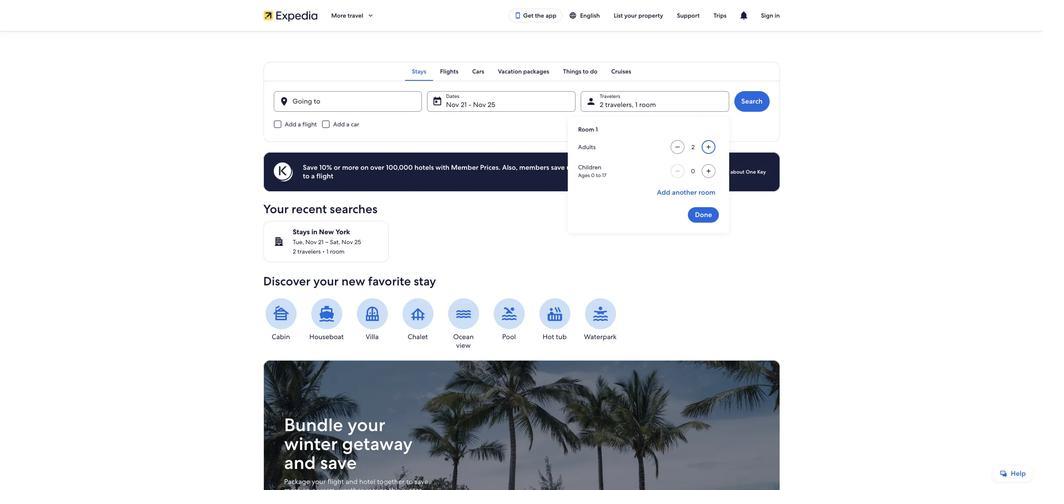 Task type: vqa. For each thing, say whether or not it's contained in the screenshot.
hotels on the top left of page
yes



Task type: describe. For each thing, give the bounding box(es) containing it.
to inside "children ages 0 to 17"
[[596, 172, 601, 179]]

sign in button
[[754, 5, 787, 26]]

package
[[284, 478, 310, 487]]

bundle your winter getaway and save package your flight and hotel together to save more on a warm-weather escape this winter.
[[284, 414, 428, 491]]

recent
[[292, 201, 327, 217]]

stays link
[[405, 62, 433, 81]]

flights link
[[433, 62, 465, 81]]

bundle
[[284, 414, 343, 437]]

flight inside bundle your winter getaway and save package your flight and hotel together to save more on a warm-weather escape this winter.
[[327, 478, 344, 487]]

travelers,
[[605, 100, 634, 109]]

getaway
[[342, 433, 412, 456]]

vacation
[[498, 68, 522, 75]]

winter
[[284, 433, 338, 456]]

add a car
[[333, 121, 359, 128]]

view
[[456, 341, 471, 350]]

nov up the travelers
[[305, 239, 317, 246]]

adults
[[578, 143, 596, 151]]

save 10% or more on over 100,000 hotels with member prices. also, members save up to 30% when you add a hotel to a flight
[[303, 163, 669, 181]]

add for add another room
[[657, 188, 670, 197]]

nov 21 - nov 25
[[446, 100, 495, 109]]

list your property link
[[607, 8, 670, 23]]

chalet
[[408, 333, 428, 342]]

0
[[591, 172, 595, 179]]

25 inside stays in new york tue, nov 21 – sat, nov 25 2 travelers • 1 room
[[354, 239, 361, 246]]

english button
[[562, 8, 607, 23]]

with
[[435, 163, 449, 172]]

trips
[[714, 12, 727, 19]]

in for stays
[[311, 228, 317, 237]]

york
[[335, 228, 350, 237]]

in for sign
[[775, 12, 780, 19]]

add another room button
[[653, 185, 719, 201]]

17
[[602, 172, 606, 179]]

pool
[[502, 333, 516, 342]]

support link
[[670, 8, 707, 23]]

children
[[578, 164, 601, 171]]

get the app
[[523, 12, 556, 19]]

ages
[[578, 172, 590, 179]]

trips link
[[707, 8, 733, 23]]

list your property
[[614, 12, 663, 19]]

stays in new york tue, nov 21 – sat, nov 25 2 travelers • 1 room
[[293, 228, 361, 256]]

things to do
[[563, 68, 598, 75]]

to left '10%'
[[303, 172, 310, 181]]

support
[[677, 12, 700, 19]]

vacation packages link
[[491, 62, 556, 81]]

ocean
[[453, 333, 474, 342]]

when
[[601, 163, 618, 172]]

you
[[620, 163, 632, 172]]

0 horizontal spatial and
[[284, 452, 316, 475]]

new
[[319, 228, 334, 237]]

to inside bundle your winter getaway and save package your flight and hotel together to save more on a warm-weather escape this winter.
[[406, 478, 413, 487]]

1 inside stays in new york tue, nov 21 – sat, nov 25 2 travelers • 1 room
[[326, 248, 328, 256]]

add
[[633, 163, 646, 172]]

travel sale activities deals image
[[263, 361, 780, 491]]

save for save
[[414, 478, 428, 487]]

0 horizontal spatial save
[[320, 452, 357, 475]]

list
[[614, 12, 623, 19]]

over
[[370, 163, 384, 172]]

add for add a flight
[[285, 121, 296, 128]]

members
[[519, 163, 549, 172]]

increase the number of adults in room 1 image
[[703, 144, 714, 151]]

hotel inside save 10% or more on over 100,000 hotels with member prices. also, members save up to 30% when you add a hotel to a flight
[[653, 163, 669, 172]]

add another room
[[657, 188, 716, 197]]

0 vertical spatial flight
[[302, 121, 317, 128]]

your
[[263, 201, 289, 217]]

2 inside stays in new york tue, nov 21 – sat, nov 25 2 travelers • 1 room
[[293, 248, 296, 256]]

nov down york on the top left of the page
[[341, 239, 353, 246]]

packages
[[523, 68, 549, 75]]

sign in
[[761, 12, 780, 19]]

bundle your winter getaway and save main content
[[0, 31, 1043, 491]]

small image
[[569, 12, 577, 19]]

tab list inside bundle your winter getaway and save "main content"
[[263, 62, 780, 81]]

1 vertical spatial and
[[345, 478, 357, 487]]

houseboat button
[[309, 299, 344, 342]]

nov right -
[[473, 100, 486, 109]]

ocean view
[[453, 333, 474, 350]]

tub
[[556, 333, 567, 342]]

member
[[451, 163, 479, 172]]

also,
[[502, 163, 518, 172]]

flights
[[440, 68, 459, 75]]

1 inside dropdown button
[[635, 100, 638, 109]]

nov 21 - nov 25 button
[[427, 91, 576, 112]]

cabin
[[272, 333, 290, 342]]

do
[[590, 68, 598, 75]]

ocean view button
[[446, 299, 481, 350]]

2 inside dropdown button
[[600, 100, 604, 109]]

another
[[672, 188, 697, 197]]

cruises link
[[604, 62, 638, 81]]

done
[[695, 211, 712, 220]]

increase the number of children in room 1 image
[[703, 168, 714, 175]]



Task type: locate. For each thing, give the bounding box(es) containing it.
and
[[284, 452, 316, 475], [345, 478, 357, 487]]

2 vertical spatial flight
[[327, 478, 344, 487]]

flight left add a car
[[302, 121, 317, 128]]

save left up
[[551, 163, 565, 172]]

0 vertical spatial hotel
[[653, 163, 669, 172]]

cars
[[472, 68, 484, 75]]

one
[[746, 169, 756, 176]]

save inside save 10% or more on over 100,000 hotels with member prices. also, members save up to 30% when you add a hotel to a flight
[[551, 163, 565, 172]]

30%
[[585, 163, 599, 172]]

2
[[600, 100, 604, 109], [293, 248, 296, 256]]

search
[[741, 97, 763, 106]]

communication center icon image
[[739, 10, 749, 21]]

hot tub button
[[537, 299, 572, 342]]

0 vertical spatial in
[[775, 12, 780, 19]]

hotels
[[415, 163, 434, 172]]

tab list containing stays
[[263, 62, 780, 81]]

0 horizontal spatial on
[[302, 487, 310, 491]]

1 vertical spatial 21
[[318, 239, 323, 246]]

1 vertical spatial room
[[699, 188, 716, 197]]

21 inside nov 21 - nov 25 button
[[461, 100, 467, 109]]

more inside bundle your winter getaway and save package your flight and hotel together to save more on a warm-weather escape this winter.
[[284, 487, 300, 491]]

0 vertical spatial stays
[[412, 68, 426, 75]]

1 horizontal spatial 25
[[488, 100, 495, 109]]

add a flight
[[285, 121, 317, 128]]

more left warm-
[[284, 487, 300, 491]]

1 vertical spatial on
[[302, 487, 310, 491]]

stays up tue,
[[293, 228, 310, 237]]

2 travelers, 1 room
[[600, 100, 656, 109]]

a inside bundle your winter getaway and save package your flight and hotel together to save more on a warm-weather escape this winter.
[[312, 487, 315, 491]]

in inside dropdown button
[[775, 12, 780, 19]]

chalet button
[[400, 299, 435, 342]]

and up package
[[284, 452, 316, 475]]

room
[[639, 100, 656, 109], [699, 188, 716, 197], [330, 248, 344, 256]]

discover your new favorite stay
[[263, 274, 436, 289]]

room down sat,
[[330, 248, 344, 256]]

download button title image
[[515, 12, 521, 19]]

25 right sat,
[[354, 239, 361, 246]]

car
[[351, 121, 359, 128]]

add for add a car
[[333, 121, 345, 128]]

25 inside button
[[488, 100, 495, 109]]

the
[[535, 12, 544, 19]]

1 vertical spatial in
[[311, 228, 317, 237]]

1 vertical spatial 25
[[354, 239, 361, 246]]

1 horizontal spatial save
[[414, 478, 428, 487]]

more
[[331, 12, 346, 19]]

to right 0
[[596, 172, 601, 179]]

learn
[[716, 169, 729, 176]]

1 vertical spatial hotel
[[359, 478, 375, 487]]

hot
[[543, 333, 554, 342]]

your
[[624, 12, 637, 19], [313, 274, 339, 289], [347, 414, 385, 437], [312, 478, 326, 487]]

2 left travelers,
[[600, 100, 604, 109]]

1
[[635, 100, 638, 109], [596, 126, 598, 133], [326, 248, 328, 256]]

stays
[[412, 68, 426, 75], [293, 228, 310, 237]]

and right warm-
[[345, 478, 357, 487]]

0 vertical spatial 1
[[635, 100, 638, 109]]

0 horizontal spatial 25
[[354, 239, 361, 246]]

english
[[580, 12, 600, 19]]

a
[[298, 121, 301, 128], [346, 121, 349, 128], [647, 163, 651, 172], [311, 172, 315, 181], [312, 487, 315, 491]]

1 right travelers,
[[635, 100, 638, 109]]

up
[[567, 163, 575, 172]]

about
[[730, 169, 745, 176]]

trailing image
[[367, 12, 374, 19]]

1 vertical spatial 1
[[596, 126, 598, 133]]

hotel left the decrease the number of children in room 1 icon
[[653, 163, 669, 172]]

more
[[342, 163, 359, 172], [284, 487, 300, 491]]

0 vertical spatial 25
[[488, 100, 495, 109]]

travelers
[[297, 248, 321, 256]]

add
[[285, 121, 296, 128], [333, 121, 345, 128], [657, 188, 670, 197]]

1 horizontal spatial 2
[[600, 100, 604, 109]]

2 horizontal spatial save
[[551, 163, 565, 172]]

1 horizontal spatial stays
[[412, 68, 426, 75]]

villa
[[366, 333, 379, 342]]

•
[[322, 248, 325, 256]]

your for bundle
[[347, 414, 385, 437]]

room inside dropdown button
[[639, 100, 656, 109]]

to right this
[[406, 478, 413, 487]]

flight inside save 10% or more on over 100,000 hotels with member prices. also, members save up to 30% when you add a hotel to a flight
[[316, 172, 333, 181]]

hotel inside bundle your winter getaway and save package your flight and hotel together to save more on a warm-weather escape this winter.
[[359, 478, 375, 487]]

2 down tue,
[[293, 248, 296, 256]]

save
[[303, 163, 318, 172]]

your recent searches
[[263, 201, 378, 217]]

in left new
[[311, 228, 317, 237]]

in inside stays in new york tue, nov 21 – sat, nov 25 2 travelers • 1 room
[[311, 228, 317, 237]]

0 horizontal spatial hotel
[[359, 478, 375, 487]]

tab list
[[263, 62, 780, 81]]

new
[[342, 274, 365, 289]]

travel
[[348, 12, 363, 19]]

room inside "button"
[[699, 188, 716, 197]]

children ages 0 to 17
[[578, 164, 606, 179]]

1 horizontal spatial 21
[[461, 100, 467, 109]]

1 right •
[[326, 248, 328, 256]]

10%
[[319, 163, 332, 172]]

things to do link
[[556, 62, 604, 81]]

room right travelers,
[[639, 100, 656, 109]]

sign
[[761, 12, 773, 19]]

to right up
[[577, 163, 583, 172]]

1 right room
[[596, 126, 598, 133]]

25 right -
[[488, 100, 495, 109]]

stays for stays
[[412, 68, 426, 75]]

save for over
[[551, 163, 565, 172]]

room down increase the number of children in room 1 image
[[699, 188, 716, 197]]

your for list
[[624, 12, 637, 19]]

21 inside stays in new york tue, nov 21 – sat, nov 25 2 travelers • 1 room
[[318, 239, 323, 246]]

favorite
[[368, 274, 411, 289]]

1 vertical spatial save
[[320, 452, 357, 475]]

1 vertical spatial stays
[[293, 228, 310, 237]]

0 vertical spatial 21
[[461, 100, 467, 109]]

stays inside stays in new york tue, nov 21 – sat, nov 25 2 travelers • 1 room
[[293, 228, 310, 237]]

on left warm-
[[302, 487, 310, 491]]

expedia logo image
[[263, 9, 318, 22]]

save right this
[[414, 478, 428, 487]]

pool button
[[491, 299, 527, 342]]

0 vertical spatial on
[[360, 163, 369, 172]]

1 horizontal spatial 1
[[596, 126, 598, 133]]

hot tub
[[543, 333, 567, 342]]

decrease the number of children in room 1 image
[[672, 168, 683, 175]]

0 vertical spatial room
[[639, 100, 656, 109]]

houseboat
[[309, 333, 344, 342]]

to
[[583, 68, 589, 75], [577, 163, 583, 172], [303, 172, 310, 181], [596, 172, 601, 179], [406, 478, 413, 487]]

stays for stays in new york tue, nov 21 – sat, nov 25 2 travelers • 1 room
[[293, 228, 310, 237]]

1 horizontal spatial hotel
[[653, 163, 669, 172]]

0 vertical spatial more
[[342, 163, 359, 172]]

-
[[469, 100, 471, 109]]

21 left -
[[461, 100, 467, 109]]

stays inside stays link
[[412, 68, 426, 75]]

stays image
[[274, 237, 284, 247]]

0 horizontal spatial in
[[311, 228, 317, 237]]

0 vertical spatial save
[[551, 163, 565, 172]]

hotel left together
[[359, 478, 375, 487]]

21 left –
[[318, 239, 323, 246]]

cabin button
[[263, 299, 299, 342]]

more right 'or'
[[342, 163, 359, 172]]

flight left 'or'
[[316, 172, 333, 181]]

in right sign
[[775, 12, 780, 19]]

waterpark
[[584, 333, 617, 342]]

prices.
[[480, 163, 501, 172]]

2 vertical spatial save
[[414, 478, 428, 487]]

flight right package
[[327, 478, 344, 487]]

cars link
[[465, 62, 491, 81]]

on left the over
[[360, 163, 369, 172]]

villa button
[[355, 299, 390, 342]]

on inside bundle your winter getaway and save package your flight and hotel together to save more on a warm-weather escape this winter.
[[302, 487, 310, 491]]

nov
[[446, 100, 459, 109], [473, 100, 486, 109], [305, 239, 317, 246], [341, 239, 353, 246]]

2 vertical spatial room
[[330, 248, 344, 256]]

1 vertical spatial more
[[284, 487, 300, 491]]

1 vertical spatial 2
[[293, 248, 296, 256]]

2 horizontal spatial add
[[657, 188, 670, 197]]

your for discover
[[313, 274, 339, 289]]

on
[[360, 163, 369, 172], [302, 487, 310, 491]]

0 horizontal spatial 2
[[293, 248, 296, 256]]

1 horizontal spatial and
[[345, 478, 357, 487]]

waterpark button
[[583, 299, 618, 342]]

warm-
[[317, 487, 338, 491]]

add inside "button"
[[657, 188, 670, 197]]

1 horizontal spatial more
[[342, 163, 359, 172]]

1 horizontal spatial in
[[775, 12, 780, 19]]

vacation packages
[[498, 68, 549, 75]]

save up warm-
[[320, 452, 357, 475]]

0 horizontal spatial more
[[284, 487, 300, 491]]

nov left -
[[446, 100, 459, 109]]

more inside save 10% or more on over 100,000 hotels with member prices. also, members save up to 30% when you add a hotel to a flight
[[342, 163, 359, 172]]

to left the "do"
[[583, 68, 589, 75]]

cruises
[[611, 68, 631, 75]]

decrease the number of adults in room 1 image
[[672, 144, 683, 151]]

weather
[[338, 487, 363, 491]]

this
[[389, 487, 400, 491]]

learn about one key link
[[713, 165, 770, 179]]

0 horizontal spatial room
[[330, 248, 344, 256]]

1 vertical spatial flight
[[316, 172, 333, 181]]

discover
[[263, 274, 311, 289]]

0 horizontal spatial 1
[[326, 248, 328, 256]]

1 horizontal spatial room
[[639, 100, 656, 109]]

2 horizontal spatial room
[[699, 188, 716, 197]]

room inside stays in new york tue, nov 21 – sat, nov 25 2 travelers • 1 room
[[330, 248, 344, 256]]

more travel
[[331, 12, 363, 19]]

1 horizontal spatial add
[[333, 121, 345, 128]]

app
[[546, 12, 556, 19]]

0 horizontal spatial stays
[[293, 228, 310, 237]]

0 vertical spatial and
[[284, 452, 316, 475]]

property
[[638, 12, 663, 19]]

1 horizontal spatial on
[[360, 163, 369, 172]]

searches
[[330, 201, 378, 217]]

sat,
[[330, 239, 340, 246]]

get
[[523, 12, 534, 19]]

save
[[551, 163, 565, 172], [320, 452, 357, 475], [414, 478, 428, 487]]

2 vertical spatial 1
[[326, 248, 328, 256]]

tue,
[[293, 239, 304, 246]]

room
[[578, 126, 594, 133]]

more travel button
[[324, 5, 381, 26]]

on inside save 10% or more on over 100,000 hotels with member prices. also, members save up to 30% when you add a hotel to a flight
[[360, 163, 369, 172]]

–
[[325, 239, 328, 246]]

2 horizontal spatial 1
[[635, 100, 638, 109]]

get the app link
[[509, 9, 562, 22]]

0 horizontal spatial 21
[[318, 239, 323, 246]]

0 horizontal spatial add
[[285, 121, 296, 128]]

stays left "flights" link
[[412, 68, 426, 75]]

winter.
[[402, 487, 423, 491]]

key
[[757, 169, 766, 176]]

0 vertical spatial 2
[[600, 100, 604, 109]]



